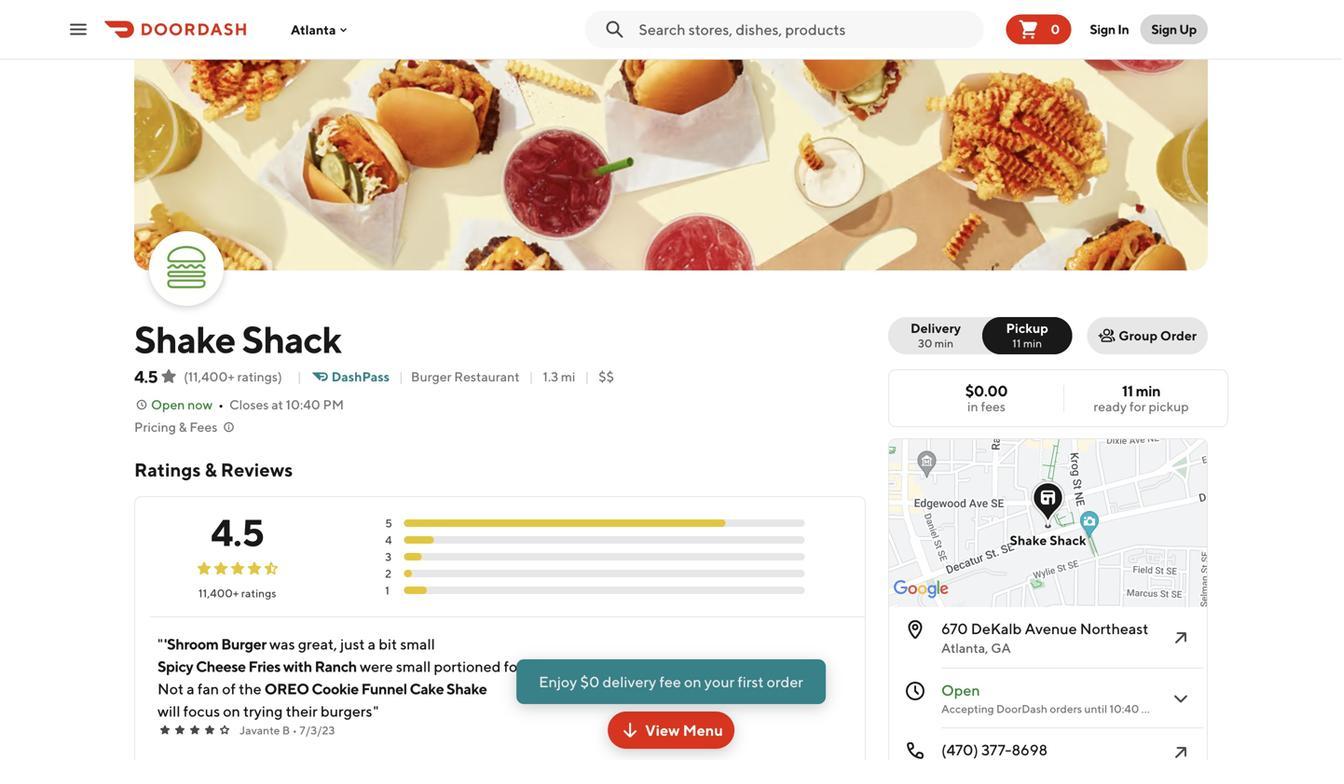 Task type: describe. For each thing, give the bounding box(es) containing it.
'shroom burger button
[[164, 634, 267, 654]]

ranch
[[315, 657, 357, 675]]

accepting
[[942, 702, 995, 715]]

funnel
[[361, 680, 407, 698]]

open accepting doordash orders until 10:40 pm
[[942, 681, 1160, 715]]

0 vertical spatial pm
[[323, 397, 344, 412]]

open menu image
[[67, 18, 90, 41]]

order
[[1161, 328, 1197, 343]]

$0.00
[[966, 382, 1008, 400]]

atlanta button
[[291, 22, 351, 37]]

for
[[1130, 399, 1147, 414]]

at
[[272, 397, 283, 412]]

up
[[1180, 21, 1197, 37]]

open for open now
[[151, 397, 185, 412]]

fee
[[660, 673, 682, 691]]

sign for sign in
[[1091, 21, 1116, 37]]

javante b • 7/3/23
[[240, 724, 335, 737]]

sign up
[[1152, 21, 1197, 37]]

view
[[645, 721, 680, 739]]

3
[[385, 550, 392, 563]]

cheese
[[196, 657, 246, 675]]

on
[[685, 673, 702, 691]]

enjoy
[[539, 673, 578, 691]]

2
[[385, 567, 392, 580]]

shake inside "" 'shroom burger spicy cheese fries with ranch oreo cookie funnel cake shake ""
[[447, 680, 487, 698]]

sign for sign up
[[1152, 21, 1178, 37]]

1 horizontal spatial burger
[[411, 369, 452, 384]]

dashpass |
[[332, 369, 404, 384]]

your
[[705, 673, 735, 691]]

pickup
[[1149, 399, 1190, 414]]

dashpass
[[332, 369, 390, 384]]

map region
[[844, 331, 1321, 760]]

11,400+
[[199, 587, 239, 600]]

670 dekalb avenue northeast atlanta, ga
[[942, 620, 1149, 656]]

3 | from the left
[[529, 369, 534, 384]]

oreo cookie funnel cake shake button
[[265, 678, 487, 699]]

avenue
[[1025, 620, 1078, 637]]

doordash
[[997, 702, 1048, 715]]

oreo
[[265, 680, 309, 698]]

with
[[283, 657, 312, 675]]

delivery
[[911, 320, 962, 336]]

pricing & fees button
[[134, 418, 236, 436]]

delivery 30 min
[[911, 320, 962, 350]]

& for ratings
[[205, 459, 217, 481]]

(470)
[[942, 741, 979, 759]]

ready
[[1094, 399, 1128, 414]]

burger inside "" 'shroom burger spicy cheese fries with ranch oreo cookie funnel cake shake ""
[[221, 635, 267, 653]]

find restaurant in google maps image
[[1170, 627, 1193, 649]]

mi
[[561, 369, 576, 384]]

in
[[1118, 21, 1130, 37]]

call restaurant image
[[1170, 741, 1193, 760]]

restaurant
[[454, 369, 520, 384]]

now
[[188, 397, 213, 412]]

min inside '11 min ready for pickup'
[[1136, 382, 1161, 400]]

2 | from the left
[[399, 369, 404, 384]]

4 | from the left
[[585, 369, 590, 384]]

0
[[1051, 21, 1061, 37]]

7/3/23
[[300, 724, 335, 737]]

cookie
[[312, 680, 359, 698]]

1
[[385, 584, 390, 597]]

0 vertical spatial •
[[218, 397, 224, 412]]

closes
[[229, 397, 269, 412]]

0 button
[[1007, 14, 1072, 44]]

pickup 11 min
[[1007, 320, 1049, 350]]

$0
[[581, 673, 600, 691]]

(470) 377-8698
[[942, 741, 1048, 759]]

sign in
[[1091, 21, 1130, 37]]

" 'shroom burger spicy cheese fries with ranch oreo cookie funnel cake shake "
[[158, 635, 487, 720]]

open now
[[151, 397, 213, 412]]

1 vertical spatial "
[[373, 702, 379, 720]]

pricing
[[134, 419, 176, 435]]

atlanta
[[291, 22, 336, 37]]

ratings
[[241, 587, 277, 600]]

group order button
[[1088, 317, 1209, 354]]

• closes at 10:40 pm
[[218, 397, 344, 412]]

30
[[919, 337, 933, 350]]

orders
[[1050, 702, 1083, 715]]

(11,400+
[[184, 369, 235, 384]]

min for pickup
[[1024, 337, 1043, 350]]



Task type: locate. For each thing, give the bounding box(es) containing it.
sign up link
[[1141, 14, 1209, 44]]

4.5
[[134, 367, 158, 387], [211, 510, 264, 554]]

javante
[[240, 724, 280, 737]]

ratings
[[134, 459, 201, 481]]

11 down pickup
[[1013, 337, 1022, 350]]

burger
[[411, 369, 452, 384], [221, 635, 267, 653]]

| up the • closes at 10:40 pm
[[297, 369, 302, 384]]

4.5 up open now
[[134, 367, 158, 387]]

" down oreo cookie funnel cake shake button
[[373, 702, 379, 720]]

order methods option group
[[889, 317, 1073, 354]]

ratings & reviews
[[134, 459, 293, 481]]

spicy cheese fries with ranch button
[[158, 656, 357, 677]]

10:40
[[286, 397, 321, 412], [1110, 702, 1140, 715]]

1 vertical spatial burger
[[221, 635, 267, 653]]

0 vertical spatial 11
[[1013, 337, 1022, 350]]

pm
[[323, 397, 344, 412], [1142, 702, 1160, 715]]

min
[[935, 337, 954, 350], [1024, 337, 1043, 350], [1136, 382, 1161, 400]]

1.3
[[543, 369, 559, 384]]

0 vertical spatial &
[[179, 419, 187, 435]]

min down pickup
[[1024, 337, 1043, 350]]

$$
[[599, 369, 614, 384]]

11 min ready for pickup
[[1094, 382, 1190, 414]]

1 vertical spatial pm
[[1142, 702, 1160, 715]]

0 horizontal spatial "
[[158, 635, 163, 653]]

sign in link
[[1079, 11, 1141, 48]]

Store search: begin typing to search for stores available on DoorDash text field
[[639, 19, 977, 40]]

0 vertical spatial burger
[[411, 369, 452, 384]]

burger restaurant | 1.3 mi | $$
[[411, 369, 614, 384]]

ratings)
[[237, 369, 282, 384]]

(11,400+ ratings)
[[184, 369, 282, 384]]

4.5 up 11,400+ ratings at the bottom
[[211, 510, 264, 554]]

11 inside pickup 11 min
[[1013, 337, 1022, 350]]

fries
[[249, 657, 281, 675]]

shake
[[134, 317, 235, 361], [1010, 533, 1048, 548], [1010, 533, 1048, 548], [447, 680, 487, 698]]

11 inside '11 min ready for pickup'
[[1123, 382, 1134, 400]]

0 vertical spatial 4.5
[[134, 367, 158, 387]]

spicy
[[158, 657, 193, 675]]

| right dashpass
[[399, 369, 404, 384]]

1 vertical spatial 11
[[1123, 382, 1134, 400]]

0 horizontal spatial sign
[[1091, 21, 1116, 37]]

10:40 right until
[[1110, 702, 1140, 715]]

min for delivery
[[935, 337, 954, 350]]

burger up the spicy cheese fries with ranch "button"
[[221, 635, 267, 653]]

dekalb
[[972, 620, 1022, 637]]

1 horizontal spatial 11
[[1123, 382, 1134, 400]]

0 horizontal spatial &
[[179, 419, 187, 435]]

•
[[218, 397, 224, 412], [293, 724, 297, 737]]

first
[[738, 673, 764, 691]]

'shroom
[[164, 635, 219, 653]]

1 horizontal spatial "
[[373, 702, 379, 720]]

& inside "button"
[[179, 419, 187, 435]]

0 vertical spatial "
[[158, 635, 163, 653]]

0 horizontal spatial 4.5
[[134, 367, 158, 387]]

group order
[[1119, 328, 1197, 343]]

0 horizontal spatial •
[[218, 397, 224, 412]]

expand store hours image
[[1170, 687, 1193, 710]]

1 vertical spatial open
[[942, 681, 981, 699]]

group
[[1119, 328, 1158, 343]]

sign left up
[[1152, 21, 1178, 37]]

open inside open accepting doordash orders until 10:40 pm
[[942, 681, 981, 699]]

pricing & fees
[[134, 419, 218, 435]]

1 horizontal spatial 10:40
[[1110, 702, 1140, 715]]

min inside delivery 30 min
[[935, 337, 954, 350]]

view menu
[[645, 721, 724, 739]]

0 horizontal spatial 11
[[1013, 337, 1022, 350]]

fees
[[190, 419, 218, 435]]

1 horizontal spatial min
[[1024, 337, 1043, 350]]

in
[[968, 399, 979, 414]]

1 horizontal spatial open
[[942, 681, 981, 699]]

1 vertical spatial &
[[205, 459, 217, 481]]

670
[[942, 620, 969, 637]]

5
[[385, 517, 392, 530]]

• right b
[[293, 724, 297, 737]]

order
[[767, 673, 804, 691]]

open for open accepting doordash orders until 10:40 pm
[[942, 681, 981, 699]]

0 horizontal spatial pm
[[323, 397, 344, 412]]

1 horizontal spatial 4.5
[[211, 510, 264, 554]]

powered by google image
[[894, 580, 949, 599]]

& for pricing
[[179, 419, 187, 435]]

min down delivery
[[935, 337, 954, 350]]

enjoy $0 delivery fee on your first order
[[539, 673, 804, 691]]

view menu button
[[608, 712, 735, 749]]

| left 1.3
[[529, 369, 534, 384]]

1 vertical spatial 10:40
[[1110, 702, 1140, 715]]

11 left pickup
[[1123, 382, 1134, 400]]

" up "spicy"
[[158, 635, 163, 653]]

377-
[[982, 741, 1012, 759]]

menu
[[683, 721, 724, 739]]

1 sign from the left
[[1091, 21, 1116, 37]]

2 horizontal spatial min
[[1136, 382, 1161, 400]]

0 horizontal spatial min
[[935, 337, 954, 350]]

northeast
[[1081, 620, 1149, 637]]

open up pricing & fees
[[151, 397, 185, 412]]

cake
[[410, 680, 444, 698]]

0 vertical spatial open
[[151, 397, 185, 412]]

pm down dashpass
[[323, 397, 344, 412]]

0 horizontal spatial 10:40
[[286, 397, 321, 412]]

0 vertical spatial 10:40
[[286, 397, 321, 412]]

fees
[[981, 399, 1006, 414]]

| right mi
[[585, 369, 590, 384]]

1 | from the left
[[297, 369, 302, 384]]

b
[[282, 724, 290, 737]]

shake shack image
[[134, 37, 1209, 270], [151, 233, 222, 304]]

0 horizontal spatial burger
[[221, 635, 267, 653]]

& left fees
[[179, 419, 187, 435]]

10:40 right 'at'
[[286, 397, 321, 412]]

burger left restaurant
[[411, 369, 452, 384]]

shake shack
[[134, 317, 341, 361], [1010, 533, 1087, 548], [1010, 533, 1087, 548]]

None radio
[[889, 317, 995, 354], [983, 317, 1073, 354], [889, 317, 995, 354], [983, 317, 1073, 354]]

1 vertical spatial 4.5
[[211, 510, 264, 554]]

min inside pickup 11 min
[[1024, 337, 1043, 350]]

delivery
[[603, 673, 657, 691]]

pm inside open accepting doordash orders until 10:40 pm
[[1142, 702, 1160, 715]]

$0.00 in fees
[[966, 382, 1008, 414]]

11,400+ ratings
[[199, 587, 277, 600]]

"
[[158, 635, 163, 653], [373, 702, 379, 720]]

sign left in
[[1091, 21, 1116, 37]]

1 horizontal spatial &
[[205, 459, 217, 481]]

1 horizontal spatial •
[[293, 724, 297, 737]]

• right now
[[218, 397, 224, 412]]

atlanta,
[[942, 640, 989, 656]]

pm left expand store hours icon
[[1142, 702, 1160, 715]]

11
[[1013, 337, 1022, 350], [1123, 382, 1134, 400]]

0 horizontal spatial open
[[151, 397, 185, 412]]

open
[[151, 397, 185, 412], [942, 681, 981, 699]]

open up accepting
[[942, 681, 981, 699]]

1 horizontal spatial sign
[[1152, 21, 1178, 37]]

& right ratings
[[205, 459, 217, 481]]

1 horizontal spatial pm
[[1142, 702, 1160, 715]]

pickup
[[1007, 320, 1049, 336]]

2 sign from the left
[[1152, 21, 1178, 37]]

until
[[1085, 702, 1108, 715]]

4
[[385, 533, 392, 546]]

10:40 inside open accepting doordash orders until 10:40 pm
[[1110, 702, 1140, 715]]

8698
[[1012, 741, 1048, 759]]

ga
[[992, 640, 1012, 656]]

reviews
[[221, 459, 293, 481]]

1 vertical spatial •
[[293, 724, 297, 737]]

&
[[179, 419, 187, 435], [205, 459, 217, 481]]

min right "ready"
[[1136, 382, 1161, 400]]

|
[[297, 369, 302, 384], [399, 369, 404, 384], [529, 369, 534, 384], [585, 369, 590, 384]]



Task type: vqa. For each thing, say whether or not it's contained in the screenshot.
'910+'
no



